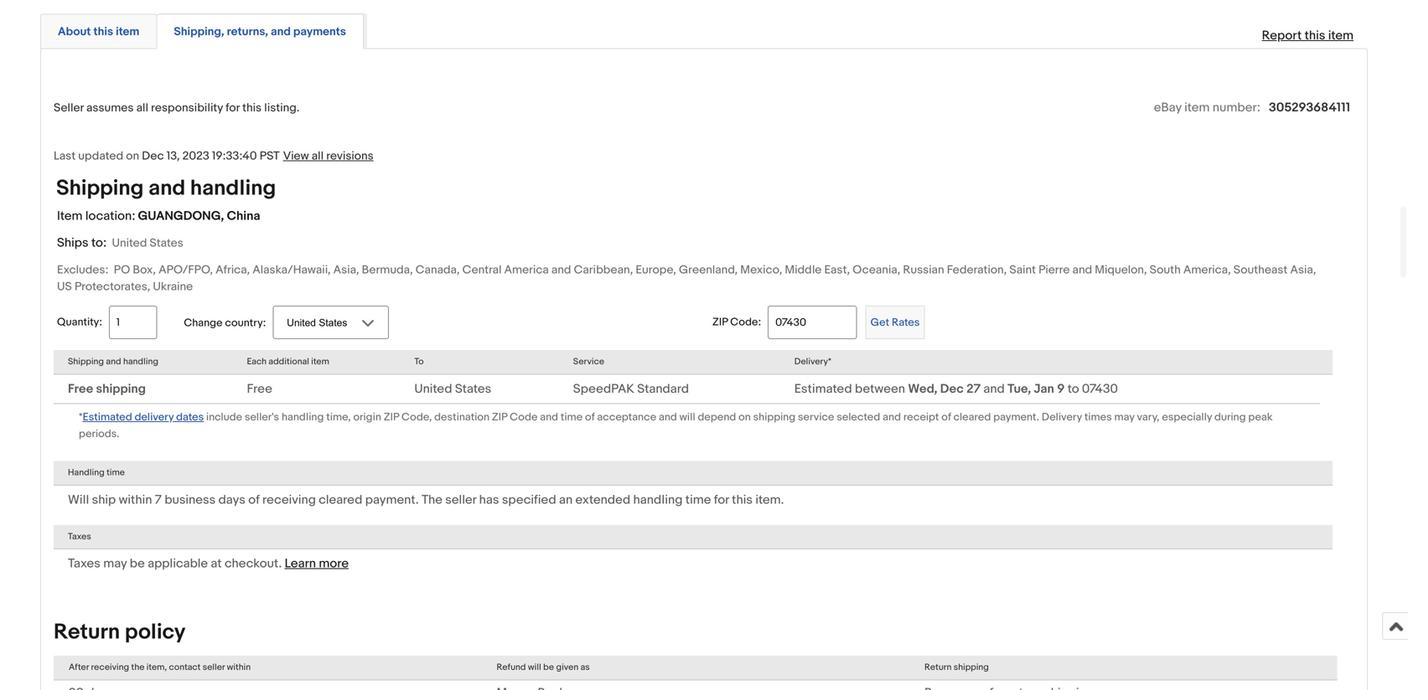 Task type: vqa. For each thing, say whether or not it's contained in the screenshot.
'$25.96' within the $23.17 to $25.96 Was: $25.91 7% off 10% off 3+
no



Task type: describe. For each thing, give the bounding box(es) containing it.
1 vertical spatial estimated
[[83, 411, 132, 424]]

free shipping
[[68, 382, 146, 397]]

0 horizontal spatial cleared
[[319, 493, 363, 508]]

last
[[54, 149, 76, 163]]

shipping for return shipping
[[954, 663, 989, 674]]

view all revisions link
[[280, 148, 374, 163]]

taxes for taxes may be applicable at checkout. learn more
[[68, 557, 100, 572]]

19:33:40
[[212, 149, 257, 163]]

shipping for free shipping
[[96, 382, 146, 397]]

location:
[[85, 209, 135, 224]]

0 horizontal spatial may
[[103, 557, 127, 572]]

2 horizontal spatial time
[[686, 493, 711, 508]]

peak
[[1249, 411, 1273, 424]]

this left listing. in the top of the page
[[242, 101, 262, 115]]

after receiving the item, contact seller within
[[69, 663, 251, 674]]

get rates
[[871, 316, 920, 329]]

1 horizontal spatial receiving
[[262, 493, 316, 508]]

and right 'pierre'
[[1073, 263, 1092, 278]]

handling right extended
[[633, 493, 683, 508]]

country:
[[225, 317, 266, 330]]

get
[[871, 316, 890, 329]]

1 vertical spatial shipping and handling
[[68, 357, 158, 368]]

central
[[462, 263, 502, 278]]

acceptance
[[597, 411, 657, 424]]

free for free shipping
[[68, 382, 93, 397]]

view
[[283, 149, 309, 163]]

an
[[559, 493, 573, 508]]

time inside include seller's handling time, origin zip code, destination zip code and time of acceptance and will depend on shipping service selected and receipt of cleared payment. delivery times may vary, especially during peak periods.
[[561, 411, 583, 424]]

payment. inside include seller's handling time, origin zip code, destination zip code and time of acceptance and will depend on shipping service selected and receipt of cleared payment. delivery times may vary, especially during peak periods.
[[994, 411, 1040, 424]]

item right ebay
[[1185, 100, 1210, 115]]

0 horizontal spatial for
[[226, 101, 240, 115]]

0 horizontal spatial of
[[248, 493, 260, 508]]

during
[[1215, 411, 1246, 424]]

0 horizontal spatial all
[[136, 101, 148, 115]]

dec for wed,
[[940, 382, 964, 397]]

south
[[1150, 263, 1181, 278]]

report this item link
[[1254, 20, 1362, 52]]

change country:
[[184, 317, 266, 330]]

305293684111
[[1269, 100, 1351, 115]]

and inside "button"
[[271, 25, 291, 39]]

0 horizontal spatial seller
[[203, 663, 225, 674]]

given
[[556, 663, 579, 674]]

2 asia, from the left
[[1291, 263, 1316, 278]]

saint
[[1010, 263, 1036, 278]]

1 horizontal spatial of
[[585, 411, 595, 424]]

and right code
[[540, 411, 558, 424]]

pst
[[260, 149, 280, 163]]

wed,
[[908, 382, 938, 397]]

greenland,
[[679, 263, 738, 278]]

united states
[[414, 382, 491, 397]]

middle
[[785, 263, 822, 278]]

periods.
[[79, 428, 119, 441]]

handling
[[68, 468, 105, 479]]

this left item.
[[732, 493, 753, 508]]

will
[[68, 493, 89, 508]]

quantity:
[[57, 316, 102, 329]]

2023
[[182, 149, 209, 163]]

7
[[155, 493, 162, 508]]

learn
[[285, 557, 316, 572]]

shipping,
[[174, 25, 224, 39]]

jan
[[1034, 382, 1055, 397]]

revisions
[[326, 149, 374, 163]]

1 vertical spatial states
[[455, 382, 491, 397]]

0 vertical spatial shipping
[[56, 176, 144, 202]]

handling up china
[[190, 176, 276, 202]]

extended
[[576, 493, 631, 508]]

europe,
[[636, 263, 676, 278]]

seller's
[[245, 411, 279, 424]]

this inside "report this item" link
[[1305, 28, 1326, 43]]

po box, apo/fpo, africa, alaska/hawaii, asia, bermuda, canada, central america and caribbean, europe, greenland, mexico, middle east, oceania, russian federation, saint pierre and miquelon, south america, southeast asia, us protectorates, ukraine
[[57, 263, 1316, 294]]

1 vertical spatial will
[[528, 663, 541, 674]]

ZIP Code: text field
[[768, 306, 857, 340]]

federation,
[[947, 263, 1007, 278]]

dec for on
[[142, 149, 164, 163]]

time,
[[326, 411, 351, 424]]

1 vertical spatial united
[[414, 382, 452, 397]]

0 vertical spatial shipping and handling
[[56, 176, 276, 202]]

pierre
[[1039, 263, 1070, 278]]

china
[[227, 209, 260, 224]]

item for report this item
[[1329, 28, 1354, 43]]

0 vertical spatial on
[[126, 149, 139, 163]]

miquelon,
[[1095, 263, 1147, 278]]

oceania,
[[853, 263, 901, 278]]

learn more link
[[285, 557, 349, 572]]

guangdong,
[[138, 209, 224, 224]]

1 asia, from the left
[[333, 263, 359, 278]]

on inside include seller's handling time, origin zip code, destination zip code and time of acceptance and will depend on shipping service selected and receipt of cleared payment. delivery times may vary, especially during peak periods.
[[739, 411, 751, 424]]

assumes
[[86, 101, 134, 115]]

bermuda,
[[362, 263, 413, 278]]

item.
[[756, 493, 784, 508]]

taxes may be applicable at checkout. learn more
[[68, 557, 349, 572]]

return policy
[[54, 620, 186, 646]]

about this item button
[[58, 24, 139, 40]]

0 horizontal spatial within
[[119, 493, 152, 508]]

seller assumes all responsibility for this listing.
[[54, 101, 300, 115]]

be for may
[[130, 557, 145, 572]]

handling down the quantity: text box
[[123, 357, 158, 368]]

and right 27
[[984, 382, 1005, 397]]

will ship within 7 business days of receiving cleared payment. the seller has specified an extended handling time for this item.
[[68, 493, 784, 508]]

*
[[79, 411, 83, 424]]

shipping inside include seller's handling time, origin zip code, destination zip code and time of acceptance and will depend on shipping service selected and receipt of cleared payment. delivery times may vary, especially during peak periods.
[[753, 411, 796, 424]]

taxes for taxes
[[68, 532, 91, 543]]

and left receipt
[[883, 411, 901, 424]]

each
[[247, 357, 267, 368]]

item,
[[147, 663, 167, 674]]

refund
[[497, 663, 526, 674]]

at
[[211, 557, 222, 572]]

0 vertical spatial estimated
[[794, 382, 852, 397]]

this inside "about this item" button
[[93, 25, 113, 39]]

us
[[57, 280, 72, 294]]

1 vertical spatial shipping
[[68, 357, 104, 368]]

additional
[[269, 357, 309, 368]]

change
[[184, 317, 223, 330]]

and right america
[[552, 263, 571, 278]]

po
[[114, 263, 130, 278]]

get rates button
[[866, 306, 925, 340]]

shipping, returns, and payments button
[[174, 24, 346, 40]]

excludes:
[[57, 263, 109, 278]]

america,
[[1184, 263, 1231, 278]]

item for each additional item
[[311, 357, 329, 368]]

2 horizontal spatial of
[[942, 411, 951, 424]]

will inside include seller's handling time, origin zip code, destination zip code and time of acceptance and will depend on shipping service selected and receipt of cleared payment. delivery times may vary, especially during peak periods.
[[680, 411, 696, 424]]

each additional item
[[247, 357, 329, 368]]

13,
[[167, 149, 180, 163]]

america
[[504, 263, 549, 278]]



Task type: locate. For each thing, give the bounding box(es) containing it.
1 vertical spatial on
[[739, 411, 751, 424]]

0 horizontal spatial zip
[[384, 411, 399, 424]]

and
[[271, 25, 291, 39], [149, 176, 185, 202], [552, 263, 571, 278], [1073, 263, 1092, 278], [106, 357, 121, 368], [984, 382, 1005, 397], [540, 411, 558, 424], [659, 411, 677, 424], [883, 411, 901, 424]]

all right assumes
[[136, 101, 148, 115]]

1 vertical spatial taxes
[[68, 557, 100, 572]]

tab list
[[40, 11, 1368, 49]]

asia, left the bermuda,
[[333, 263, 359, 278]]

0 horizontal spatial time
[[107, 468, 125, 479]]

1 free from the left
[[68, 382, 93, 397]]

item right about
[[116, 25, 139, 39]]

shipping and handling up free shipping
[[68, 357, 158, 368]]

for left item.
[[714, 493, 729, 508]]

seller
[[54, 101, 84, 115]]

0 horizontal spatial estimated
[[83, 411, 132, 424]]

1 vertical spatial all
[[312, 149, 324, 163]]

0 horizontal spatial shipping
[[96, 382, 146, 397]]

speedpak standard
[[573, 382, 689, 397]]

rates
[[892, 316, 920, 329]]

and up free shipping
[[106, 357, 121, 368]]

1 vertical spatial within
[[227, 663, 251, 674]]

1 vertical spatial payment.
[[365, 493, 419, 508]]

on right depend
[[739, 411, 751, 424]]

free down each
[[247, 382, 272, 397]]

ukraine
[[153, 280, 193, 294]]

0 vertical spatial payment.
[[994, 411, 1040, 424]]

estimated delivery dates link
[[83, 410, 204, 425]]

return for return shipping
[[925, 663, 952, 674]]

1 horizontal spatial zip
[[492, 411, 507, 424]]

0 horizontal spatial return
[[54, 620, 120, 646]]

refund will be given as
[[497, 663, 590, 674]]

0 vertical spatial within
[[119, 493, 152, 508]]

1 horizontal spatial estimated
[[794, 382, 852, 397]]

handling
[[190, 176, 276, 202], [123, 357, 158, 368], [282, 411, 324, 424], [633, 493, 683, 508]]

cleared
[[954, 411, 991, 424], [319, 493, 363, 508]]

states up destination
[[455, 382, 491, 397]]

estimated
[[794, 382, 852, 397], [83, 411, 132, 424]]

zip right origin
[[384, 411, 399, 424]]

ebay
[[1154, 100, 1182, 115]]

code:
[[730, 316, 761, 329]]

will right refund
[[528, 663, 541, 674]]

may inside include seller's handling time, origin zip code, destination zip code and time of acceptance and will depend on shipping service selected and receipt of cleared payment. delivery times may vary, especially during peak periods.
[[1115, 411, 1135, 424]]

tue,
[[1008, 382, 1031, 397]]

1 vertical spatial shipping
[[753, 411, 796, 424]]

0 vertical spatial time
[[561, 411, 583, 424]]

0 vertical spatial seller
[[445, 493, 476, 508]]

handling inside include seller's handling time, origin zip code, destination zip code and time of acceptance and will depend on shipping service selected and receipt of cleared payment. delivery times may vary, especially during peak periods.
[[282, 411, 324, 424]]

item location: guangdong, china
[[57, 209, 260, 224]]

1 horizontal spatial return
[[925, 663, 952, 674]]

be for will
[[543, 663, 554, 674]]

united up po
[[112, 236, 147, 251]]

1 horizontal spatial be
[[543, 663, 554, 674]]

this right about
[[93, 25, 113, 39]]

last updated on dec 13, 2023 19:33:40 pst view all revisions
[[54, 149, 374, 163]]

vary,
[[1137, 411, 1160, 424]]

delivery
[[135, 411, 174, 424]]

ships to: united states
[[57, 236, 183, 251]]

0 horizontal spatial asia,
[[333, 263, 359, 278]]

code
[[510, 411, 538, 424]]

as
[[581, 663, 590, 674]]

code,
[[402, 411, 432, 424]]

0 horizontal spatial payment.
[[365, 493, 419, 508]]

1 horizontal spatial states
[[455, 382, 491, 397]]

0 vertical spatial shipping
[[96, 382, 146, 397]]

the
[[422, 493, 443, 508]]

1 vertical spatial receiving
[[91, 663, 129, 674]]

receiving left 'the'
[[91, 663, 129, 674]]

2 taxes from the top
[[68, 557, 100, 572]]

of right days
[[248, 493, 260, 508]]

time left item.
[[686, 493, 711, 508]]

of down speedpak
[[585, 411, 595, 424]]

shipping
[[56, 176, 144, 202], [68, 357, 104, 368]]

free
[[68, 382, 93, 397], [247, 382, 272, 397]]

and down standard
[[659, 411, 677, 424]]

receiving
[[262, 493, 316, 508], [91, 663, 129, 674]]

days
[[218, 493, 246, 508]]

standard
[[637, 382, 689, 397]]

to
[[414, 357, 424, 368]]

this right report at the top right of page
[[1305, 28, 1326, 43]]

0 vertical spatial may
[[1115, 411, 1135, 424]]

receiving right days
[[262, 493, 316, 508]]

service
[[573, 357, 605, 368]]

0 vertical spatial all
[[136, 101, 148, 115]]

zip left code: at the right
[[713, 316, 728, 329]]

estimated down delivery* in the right bottom of the page
[[794, 382, 852, 397]]

seller right contact
[[203, 663, 225, 674]]

responsibility
[[151, 101, 223, 115]]

item right additional
[[311, 357, 329, 368]]

time
[[561, 411, 583, 424], [107, 468, 125, 479], [686, 493, 711, 508]]

0 horizontal spatial dec
[[142, 149, 164, 163]]

for
[[226, 101, 240, 115], [714, 493, 729, 508]]

within
[[119, 493, 152, 508], [227, 663, 251, 674]]

item inside button
[[116, 25, 139, 39]]

time right handling
[[107, 468, 125, 479]]

east,
[[824, 263, 850, 278]]

1 vertical spatial time
[[107, 468, 125, 479]]

applicable
[[148, 557, 208, 572]]

this
[[93, 25, 113, 39], [1305, 28, 1326, 43], [242, 101, 262, 115], [732, 493, 753, 508]]

0 horizontal spatial will
[[528, 663, 541, 674]]

zip
[[713, 316, 728, 329], [384, 411, 399, 424], [492, 411, 507, 424]]

states inside ships to: united states
[[150, 236, 183, 251]]

payments
[[293, 25, 346, 39]]

payment. down the 'tue,'
[[994, 411, 1040, 424]]

0 horizontal spatial free
[[68, 382, 93, 397]]

about
[[58, 25, 91, 39]]

service
[[798, 411, 835, 424]]

0 vertical spatial united
[[112, 236, 147, 251]]

especially
[[1162, 411, 1212, 424]]

of right receipt
[[942, 411, 951, 424]]

1 vertical spatial may
[[103, 557, 127, 572]]

2 free from the left
[[247, 382, 272, 397]]

asia, right southeast
[[1291, 263, 1316, 278]]

will left depend
[[680, 411, 696, 424]]

zip left code
[[492, 411, 507, 424]]

box,
[[133, 263, 156, 278]]

1 horizontal spatial all
[[312, 149, 324, 163]]

1 vertical spatial seller
[[203, 663, 225, 674]]

2 horizontal spatial zip
[[713, 316, 728, 329]]

shipping up free shipping
[[68, 357, 104, 368]]

0 vertical spatial cleared
[[954, 411, 991, 424]]

0 horizontal spatial on
[[126, 149, 139, 163]]

for right the responsibility
[[226, 101, 240, 115]]

0 vertical spatial return
[[54, 620, 120, 646]]

free up *
[[68, 382, 93, 397]]

estimated between wed, dec 27 and tue, jan 9 to 07430
[[794, 382, 1118, 397]]

1 horizontal spatial for
[[714, 493, 729, 508]]

item for about this item
[[116, 25, 139, 39]]

1 vertical spatial cleared
[[319, 493, 363, 508]]

1 vertical spatial dec
[[940, 382, 964, 397]]

0 vertical spatial receiving
[[262, 493, 316, 508]]

2 vertical spatial time
[[686, 493, 711, 508]]

0 vertical spatial for
[[226, 101, 240, 115]]

shipping up location:
[[56, 176, 144, 202]]

0 vertical spatial states
[[150, 236, 183, 251]]

states
[[150, 236, 183, 251], [455, 382, 491, 397]]

1 horizontal spatial united
[[414, 382, 452, 397]]

0 horizontal spatial united
[[112, 236, 147, 251]]

zip code:
[[713, 316, 761, 329]]

all
[[136, 101, 148, 115], [312, 149, 324, 163]]

return shipping
[[925, 663, 989, 674]]

0 horizontal spatial be
[[130, 557, 145, 572]]

include seller's handling time, origin zip code, destination zip code and time of acceptance and will depend on shipping service selected and receipt of cleared payment. delivery times may vary, especially during peak periods.
[[79, 411, 1273, 441]]

be left given at the left bottom of page
[[543, 663, 554, 674]]

the
[[131, 663, 145, 674]]

1 horizontal spatial on
[[739, 411, 751, 424]]

more
[[319, 557, 349, 572]]

southeast
[[1234, 263, 1288, 278]]

2 horizontal spatial shipping
[[954, 663, 989, 674]]

seller left has
[[445, 493, 476, 508]]

1 horizontal spatial within
[[227, 663, 251, 674]]

listing.
[[264, 101, 300, 115]]

after
[[69, 663, 89, 674]]

on right updated
[[126, 149, 139, 163]]

return for return policy
[[54, 620, 120, 646]]

checkout.
[[225, 557, 282, 572]]

handling time
[[68, 468, 125, 479]]

be left the applicable
[[130, 557, 145, 572]]

1 vertical spatial return
[[925, 663, 952, 674]]

0 vertical spatial will
[[680, 411, 696, 424]]

cleared down 27
[[954, 411, 991, 424]]

1 horizontal spatial shipping
[[753, 411, 796, 424]]

dates
[[176, 411, 204, 424]]

destination
[[434, 411, 490, 424]]

seller
[[445, 493, 476, 508], [203, 663, 225, 674]]

to
[[1068, 382, 1079, 397]]

between
[[855, 382, 905, 397]]

ship
[[92, 493, 116, 508]]

dec
[[142, 149, 164, 163], [940, 382, 964, 397]]

1 horizontal spatial time
[[561, 411, 583, 424]]

cleared up 'more'
[[319, 493, 363, 508]]

2 vertical spatial shipping
[[954, 663, 989, 674]]

1 horizontal spatial payment.
[[994, 411, 1040, 424]]

0 vertical spatial dec
[[142, 149, 164, 163]]

states down item location: guangdong, china
[[150, 236, 183, 251]]

1 horizontal spatial free
[[247, 382, 272, 397]]

mexico,
[[740, 263, 782, 278]]

0 vertical spatial taxes
[[68, 532, 91, 543]]

ebay item number: 305293684111
[[1154, 100, 1351, 115]]

united inside ships to: united states
[[112, 236, 147, 251]]

1 vertical spatial be
[[543, 663, 554, 674]]

may left vary,
[[1115, 411, 1135, 424]]

all right view
[[312, 149, 324, 163]]

protectorates,
[[75, 280, 150, 294]]

dec left 13,
[[142, 149, 164, 163]]

1 horizontal spatial asia,
[[1291, 263, 1316, 278]]

1 vertical spatial for
[[714, 493, 729, 508]]

1 horizontal spatial dec
[[940, 382, 964, 397]]

tab list containing about this item
[[40, 11, 1368, 49]]

africa,
[[216, 263, 250, 278]]

Quantity: text field
[[109, 306, 157, 340]]

times
[[1085, 411, 1112, 424]]

canada,
[[416, 263, 460, 278]]

0 vertical spatial be
[[130, 557, 145, 572]]

returns,
[[227, 25, 268, 39]]

time down speedpak
[[561, 411, 583, 424]]

cleared inside include seller's handling time, origin zip code, destination zip code and time of acceptance and will depend on shipping service selected and receipt of cleared payment. delivery times may vary, especially during peak periods.
[[954, 411, 991, 424]]

9
[[1057, 382, 1065, 397]]

1 horizontal spatial cleared
[[954, 411, 991, 424]]

united down to
[[414, 382, 452, 397]]

include
[[206, 411, 242, 424]]

handling left time,
[[282, 411, 324, 424]]

0 horizontal spatial states
[[150, 236, 183, 251]]

caribbean,
[[574, 263, 633, 278]]

0 horizontal spatial receiving
[[91, 663, 129, 674]]

and right returns,
[[271, 25, 291, 39]]

1 horizontal spatial may
[[1115, 411, 1135, 424]]

item right report at the top right of page
[[1329, 28, 1354, 43]]

dec left 27
[[940, 382, 964, 397]]

shipping and handling up item location: guangdong, china
[[56, 176, 276, 202]]

1 horizontal spatial will
[[680, 411, 696, 424]]

within left 7
[[119, 493, 152, 508]]

and up item location: guangdong, china
[[149, 176, 185, 202]]

1 horizontal spatial seller
[[445, 493, 476, 508]]

free for free
[[247, 382, 272, 397]]

estimated up "periods."
[[83, 411, 132, 424]]

payment. left the
[[365, 493, 419, 508]]

27
[[967, 382, 981, 397]]

may left the applicable
[[103, 557, 127, 572]]

policy
[[125, 620, 186, 646]]

within right contact
[[227, 663, 251, 674]]

1 taxes from the top
[[68, 532, 91, 543]]



